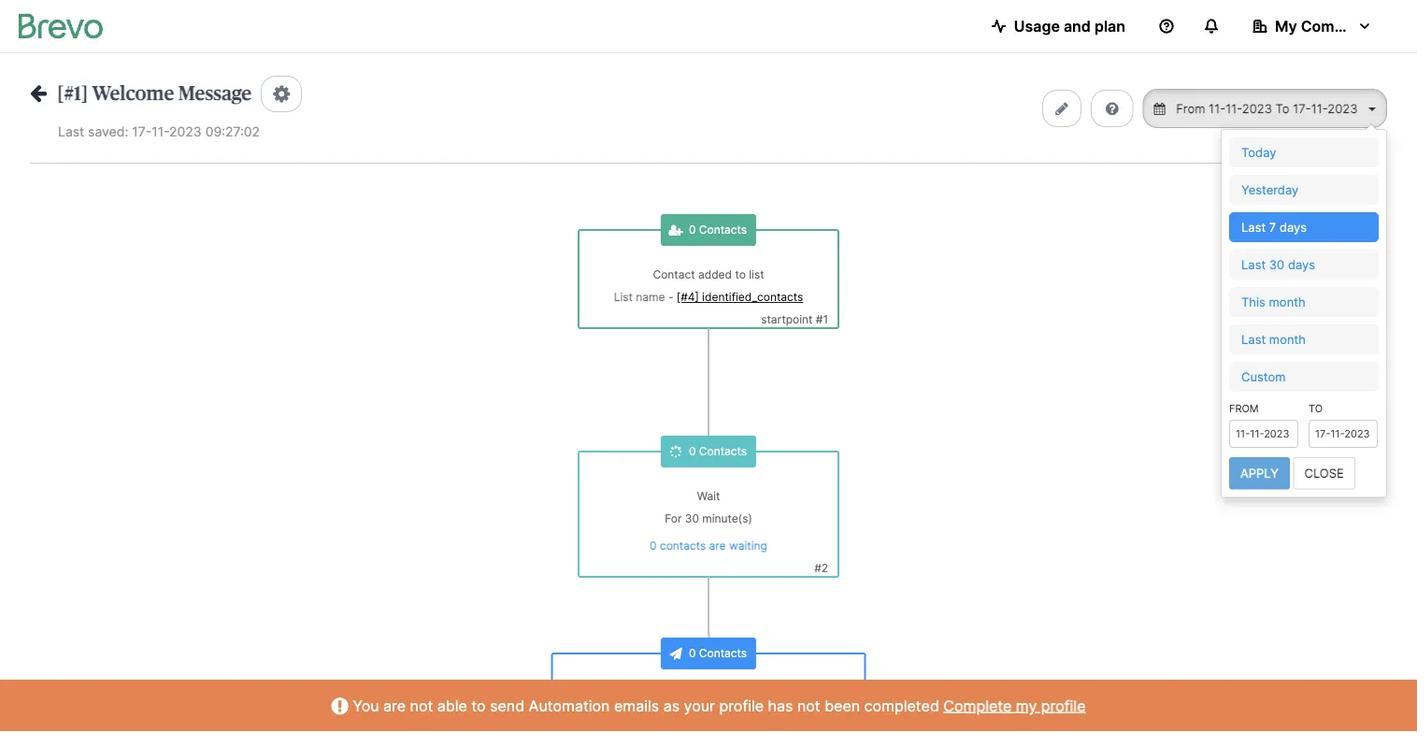 Task type: describe. For each thing, give the bounding box(es) containing it.
2 not from the left
[[798, 697, 821, 715]]

my company
[[1276, 17, 1370, 35]]

question circle image
[[1106, 101, 1119, 116]]

been
[[825, 697, 860, 715]]

automation
[[529, 697, 610, 715]]

last month
[[1242, 332, 1306, 346]]

month for last month
[[1270, 332, 1306, 346]]

calendar image
[[1155, 103, 1166, 115]]

0 up wait for 30 minute(s)
[[689, 445, 696, 458]]

saved:
[[88, 123, 128, 139]]

my
[[1276, 17, 1298, 35]]

month for this month
[[1270, 294, 1306, 309]]

cog image
[[273, 84, 290, 104]]

this
[[1242, 294, 1266, 309]]

0 contacts are waiting
[[650, 539, 768, 553]]

1 horizontal spatial 30
[[1270, 257, 1285, 271]]

from
[[1230, 402, 1259, 415]]

close
[[1305, 466, 1345, 480]]

0 horizontal spatial -
[[634, 714, 639, 728]]

last for last 7 days
[[1242, 220, 1266, 234]]

0 contacts link for list name -
[[689, 223, 747, 237]]

template
[[708, 714, 755, 728]]

usage and plan
[[1014, 17, 1126, 35]]

11-
[[152, 123, 169, 139]]

0 contacts link for for 30 minute(s)
[[689, 445, 747, 458]]

[#1]                             welcome message link
[[30, 83, 252, 103]]

3 0 contacts link from the top
[[689, 647, 747, 660]]

1 not from the left
[[410, 697, 433, 715]]

able
[[437, 697, 467, 715]]

has
[[768, 697, 793, 715]]

contact
[[653, 268, 695, 281]]

welcome inside send email send email - [#5] default template -welcome mail_1
[[763, 714, 811, 728]]

send
[[490, 697, 525, 715]]

default
[[667, 714, 705, 728]]

last for last saved: 17-11-2023 09:27:02
[[58, 123, 84, 139]]

1 profile from the left
[[720, 697, 764, 715]]

message
[[178, 83, 252, 103]]

list
[[614, 290, 633, 304]]

and
[[1064, 17, 1091, 35]]

exclamation circle image
[[332, 699, 349, 714]]

0 up contact
[[689, 223, 696, 237]]

7
[[1270, 220, 1277, 234]]

added
[[698, 268, 732, 281]]

pencil image
[[1056, 101, 1069, 116]]

you
[[353, 697, 379, 715]]

0 left contacts
[[650, 539, 657, 553]]

0 contacts for for 30 minute(s)
[[689, 445, 747, 458]]

my
[[1016, 697, 1037, 715]]

1 vertical spatial to
[[472, 697, 486, 715]]

apply button
[[1230, 457, 1290, 489]]

last saved: 17-11-2023 09:27:02
[[58, 123, 260, 139]]

0 horizontal spatial email
[[602, 714, 631, 728]]

company
[[1301, 17, 1370, 35]]

startpoint
[[761, 313, 813, 326]]

today
[[1242, 145, 1277, 159]]

#2
[[815, 562, 829, 575]]

last 7 days
[[1242, 220, 1307, 234]]

my company button
[[1238, 7, 1388, 45]]

2 horizontal spatial -
[[758, 714, 763, 728]]

identified_contacts
[[702, 290, 804, 304]]

complete
[[944, 697, 1012, 715]]



Task type: locate. For each thing, give the bounding box(es) containing it.
days
[[1280, 220, 1307, 234], [1289, 257, 1316, 271]]

0 vertical spatial email
[[710, 692, 738, 705]]

to left the list
[[735, 268, 746, 281]]

0 contacts up 'wait'
[[689, 445, 747, 458]]

1 vertical spatial welcome
[[763, 714, 811, 728]]

0 vertical spatial 0 contacts link
[[689, 223, 747, 237]]

2023
[[169, 123, 202, 139]]

0 up your
[[689, 647, 696, 660]]

welcome
[[92, 83, 174, 103], [763, 714, 811, 728]]

last 30 days
[[1242, 257, 1316, 271]]

yesterday
[[1242, 182, 1299, 197]]

days for last 7 days
[[1280, 220, 1307, 234]]

2 0 contacts link from the top
[[689, 445, 747, 458]]

arrow left image
[[30, 83, 47, 102]]

last for last 30 days
[[1242, 257, 1266, 271]]

emails
[[614, 697, 659, 715]]

0 horizontal spatial not
[[410, 697, 433, 715]]

0 vertical spatial month
[[1270, 294, 1306, 309]]

minute(s)
[[703, 512, 753, 526]]

None text field
[[1169, 100, 1366, 117], [1230, 420, 1299, 448], [1309, 420, 1378, 448], [1169, 100, 1366, 117], [1230, 420, 1299, 448], [1309, 420, 1378, 448]]

30
[[1270, 257, 1285, 271], [685, 512, 699, 526]]

1 vertical spatial are
[[383, 697, 406, 715]]

profile right my
[[1042, 697, 1086, 715]]

1 vertical spatial 0 contacts link
[[689, 445, 747, 458]]

2 vertical spatial contacts
[[699, 647, 747, 660]]

0 vertical spatial send
[[680, 692, 707, 705]]

0 contacts up "you are not able to send automation emails as your profile has not been completed complete my profile"
[[689, 647, 747, 660]]

[#5]
[[642, 714, 664, 728]]

not right has
[[798, 697, 821, 715]]

apply
[[1241, 466, 1279, 480]]

0 contacts link up 'wait'
[[689, 445, 747, 458]]

1 contacts from the top
[[699, 223, 747, 237]]

- left [#5]
[[634, 714, 639, 728]]

waiting
[[729, 539, 768, 553]]

0 horizontal spatial welcome
[[92, 83, 174, 103]]

contacts for for 30 minute(s)
[[699, 445, 747, 458]]

wait
[[697, 490, 720, 503]]

contact added to list list name - [#4] identified_contacts startpoint #1
[[614, 268, 829, 326]]

[#4]
[[677, 290, 699, 304]]

welcome up 17-
[[92, 83, 174, 103]]

email left [#5]
[[602, 714, 631, 728]]

last for last month
[[1242, 332, 1266, 346]]

0 vertical spatial 30
[[1270, 257, 1285, 271]]

usage and plan button
[[977, 7, 1141, 45]]

2 vertical spatial 0 contacts
[[689, 647, 747, 660]]

last left saved:
[[58, 123, 84, 139]]

last left 7
[[1242, 220, 1266, 234]]

1 horizontal spatial profile
[[1042, 697, 1086, 715]]

1 vertical spatial days
[[1289, 257, 1316, 271]]

1 horizontal spatial send
[[680, 692, 707, 705]]

2 month from the top
[[1270, 332, 1306, 346]]

last
[[58, 123, 84, 139], [1242, 220, 1266, 234], [1242, 257, 1266, 271], [1242, 332, 1266, 346]]

email up template
[[710, 692, 738, 705]]

complete my profile link
[[944, 697, 1086, 715]]

[#5] default template -welcome mail_1 link
[[642, 714, 846, 728]]

contacts up 'wait'
[[699, 445, 747, 458]]

0 contacts up 'added'
[[689, 223, 747, 237]]

3 0 contacts from the top
[[689, 647, 747, 660]]

1 vertical spatial month
[[1270, 332, 1306, 346]]

are down the minute(s)
[[709, 539, 726, 553]]

30 down last 7 days
[[1270, 257, 1285, 271]]

email
[[710, 692, 738, 705], [602, 714, 631, 728]]

0 contacts for list name -
[[689, 223, 747, 237]]

1 0 contacts link from the top
[[689, 223, 747, 237]]

your
[[684, 697, 715, 715]]

0 horizontal spatial are
[[383, 697, 406, 715]]

not
[[410, 697, 433, 715], [798, 697, 821, 715]]

0
[[689, 223, 696, 237], [689, 445, 696, 458], [650, 539, 657, 553], [689, 647, 696, 660]]

30 right for
[[685, 512, 699, 526]]

profile
[[720, 697, 764, 715], [1042, 697, 1086, 715]]

to
[[1309, 402, 1323, 415]]

1 horizontal spatial are
[[709, 539, 726, 553]]

17-
[[132, 123, 152, 139]]

as
[[664, 697, 680, 715]]

name
[[636, 290, 665, 304]]

0 vertical spatial welcome
[[92, 83, 174, 103]]

1 vertical spatial send
[[572, 714, 599, 728]]

send email send email - [#5] default template -welcome mail_1
[[572, 692, 846, 728]]

[#1]
[[57, 83, 88, 103]]

list
[[749, 268, 765, 281]]

to inside contact added to list list name - [#4] identified_contacts startpoint #1
[[735, 268, 746, 281]]

not left able
[[410, 697, 433, 715]]

1 horizontal spatial welcome
[[763, 714, 811, 728]]

to
[[735, 268, 746, 281], [472, 697, 486, 715]]

1 horizontal spatial email
[[710, 692, 738, 705]]

0 contacts link up 'added'
[[689, 223, 747, 237]]

2 profile from the left
[[1042, 697, 1086, 715]]

1 vertical spatial contacts
[[699, 445, 747, 458]]

2 contacts from the top
[[699, 445, 747, 458]]

days right 7
[[1280, 220, 1307, 234]]

0 horizontal spatial 30
[[685, 512, 699, 526]]

contacts
[[660, 539, 706, 553]]

mail_1
[[815, 714, 846, 728]]

month down "this month"
[[1270, 332, 1306, 346]]

1 month from the top
[[1270, 294, 1306, 309]]

0 vertical spatial days
[[1280, 220, 1307, 234]]

send up default
[[680, 692, 707, 705]]

[#4] identified_contacts link
[[677, 290, 804, 304]]

0 vertical spatial are
[[709, 539, 726, 553]]

1 horizontal spatial not
[[798, 697, 821, 715]]

are
[[709, 539, 726, 553], [383, 697, 406, 715]]

send
[[680, 692, 707, 705], [572, 714, 599, 728]]

0 horizontal spatial profile
[[720, 697, 764, 715]]

plan
[[1095, 17, 1126, 35]]

0 contacts link
[[689, 223, 747, 237], [689, 445, 747, 458], [689, 647, 747, 660]]

contacts up "you are not able to send automation emails as your profile has not been completed complete my profile"
[[699, 647, 747, 660]]

- inside contact added to list list name - [#4] identified_contacts startpoint #1
[[669, 290, 674, 304]]

profile left has
[[720, 697, 764, 715]]

- left has
[[758, 714, 763, 728]]

last down this
[[1242, 332, 1266, 346]]

welcome left mail_1
[[763, 714, 811, 728]]

month right this
[[1270, 294, 1306, 309]]

0 vertical spatial 0 contacts
[[689, 223, 747, 237]]

to right able
[[472, 697, 486, 715]]

completed
[[865, 697, 940, 715]]

month
[[1270, 294, 1306, 309], [1270, 332, 1306, 346]]

wait for 30 minute(s)
[[665, 490, 753, 526]]

0 vertical spatial to
[[735, 268, 746, 281]]

last up this
[[1242, 257, 1266, 271]]

usage
[[1014, 17, 1060, 35]]

custom
[[1242, 369, 1286, 384]]

0 horizontal spatial to
[[472, 697, 486, 715]]

1 horizontal spatial to
[[735, 268, 746, 281]]

are right 'you' on the bottom left of page
[[383, 697, 406, 715]]

[#1]                             welcome message
[[57, 83, 252, 103]]

1 horizontal spatial -
[[669, 290, 674, 304]]

send left emails
[[572, 714, 599, 728]]

09:27:02
[[205, 123, 260, 139]]

0 contacts link up "you are not able to send automation emails as your profile has not been completed complete my profile"
[[689, 647, 747, 660]]

- left [#4]
[[669, 290, 674, 304]]

1 0 contacts from the top
[[689, 223, 747, 237]]

contacts
[[699, 223, 747, 237], [699, 445, 747, 458], [699, 647, 747, 660]]

3 contacts from the top
[[699, 647, 747, 660]]

0 contacts
[[689, 223, 747, 237], [689, 445, 747, 458], [689, 647, 747, 660]]

days down last 7 days
[[1289, 257, 1316, 271]]

2 0 contacts from the top
[[689, 445, 747, 458]]

0 horizontal spatial send
[[572, 714, 599, 728]]

2 vertical spatial 0 contacts link
[[689, 647, 747, 660]]

this month
[[1242, 294, 1306, 309]]

0 vertical spatial contacts
[[699, 223, 747, 237]]

contacts up 'added'
[[699, 223, 747, 237]]

close button
[[1294, 457, 1356, 489]]

contacts for list name -
[[699, 223, 747, 237]]

1 vertical spatial 0 contacts
[[689, 445, 747, 458]]

you are not able to send automation emails as your profile has not been completed complete my profile
[[349, 697, 1086, 715]]

for
[[665, 512, 682, 526]]

1 vertical spatial 30
[[685, 512, 699, 526]]

30 inside wait for 30 minute(s)
[[685, 512, 699, 526]]

-
[[669, 290, 674, 304], [634, 714, 639, 728], [758, 714, 763, 728]]

1 vertical spatial email
[[602, 714, 631, 728]]

days for last 30 days
[[1289, 257, 1316, 271]]

#1
[[816, 313, 829, 326]]



Task type: vqa. For each thing, say whether or not it's contained in the screenshot.
WORKFLOWS
no



